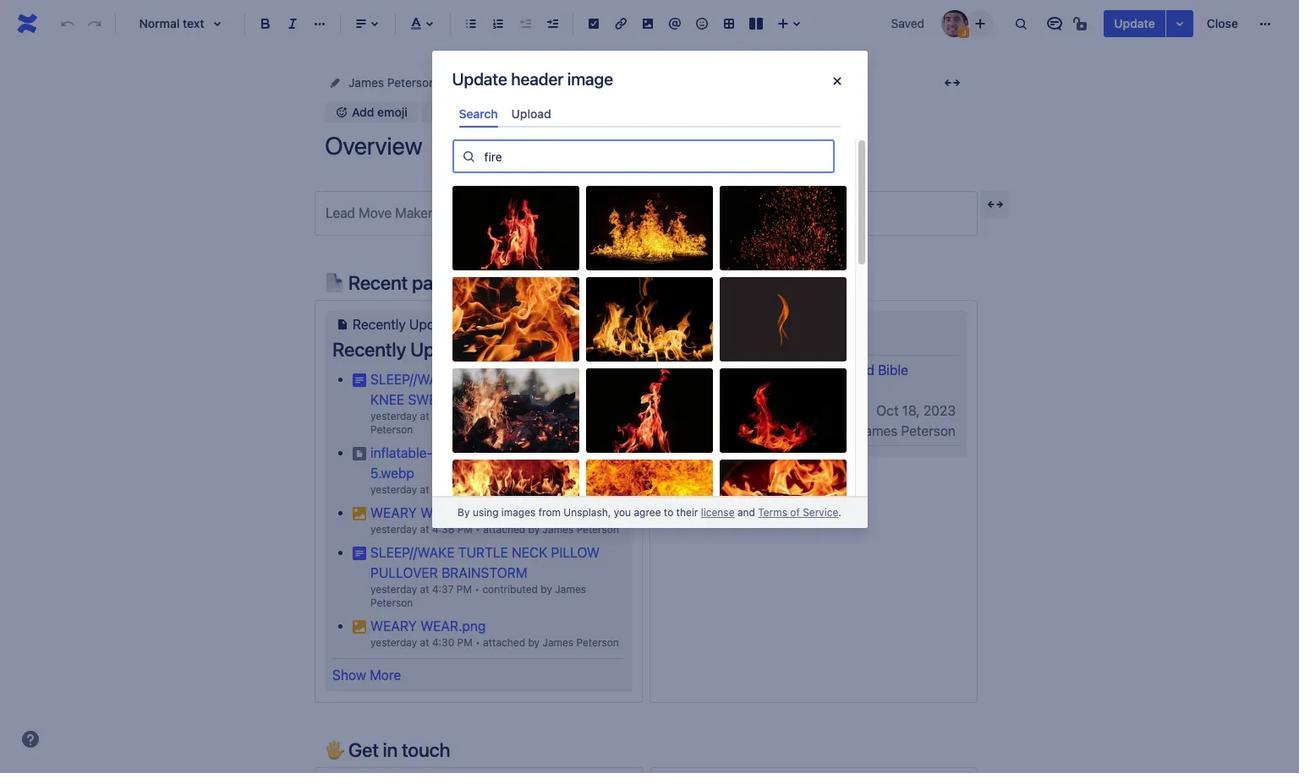 Task type: vqa. For each thing, say whether or not it's contained in the screenshot.
Recently Updated icon
yes



Task type: describe. For each thing, give the bounding box(es) containing it.
james peterson image
[[942, 10, 969, 37]]

fire!! image
[[586, 460, 713, 545]]

yesterday inside weary wear.png yesterday at 4:30 pm • attached by james peterson
[[370, 637, 417, 650]]

upload
[[511, 107, 551, 121]]

pillow for sleep//wake turtle neck pillow pullover brainstorm
[[551, 546, 600, 561]]

italic ⌘i image
[[283, 14, 303, 34]]

undo ⌘z image
[[58, 14, 78, 34]]

james inside weary wear.png yesterday at 4:38 pm • attached by james peterson
[[543, 524, 574, 537]]

peterson inside inflatable-pants-today-inline-200227- 5.webp yesterday at 4:40 pm • attached by james peterson
[[577, 484, 619, 497]]

0 vertical spatial blog posts
[[688, 317, 753, 332]]

bold ⌘b image
[[255, 14, 276, 34]]

outdent ⇧tab image
[[515, 14, 535, 34]]

flames in the fireplace image
[[586, 278, 713, 362]]

mention image
[[665, 14, 685, 34]]

📄 recent pages that i've worked on
[[325, 271, 627, 294]]

yesterday at 4:37 pm • contributed by
[[370, 584, 555, 597]]

fire on the horizon image
[[452, 186, 579, 271]]

attached for weary wear.png yesterday at 4:38 pm • attached by james peterson
[[483, 524, 525, 537]]

maker
[[395, 206, 433, 221]]

content
[[456, 75, 500, 90]]

that
[[468, 271, 502, 294]]

update button
[[1104, 10, 1165, 37]]

indent tab image
[[542, 14, 562, 34]]

update header image
[[452, 69, 613, 89]]

weary wear.png yesterday at 4:30 pm • attached by james peterson
[[370, 619, 619, 650]]

update for update
[[1114, 16, 1155, 30]]

copy
[[709, 363, 741, 378]]

0 vertical spatial recently
[[353, 317, 406, 332]]

.
[[838, 507, 841, 520]]

1 at from the top
[[420, 411, 429, 423]]

overview link
[[520, 73, 571, 93]]

from
[[539, 507, 561, 520]]

content link
[[456, 73, 500, 93]]

2023
[[923, 404, 956, 419]]

lead
[[326, 206, 355, 221]]

weary for weary wear.png yesterday at 4:38 pm • attached by james peterson
[[370, 506, 417, 521]]

🖐 get in touch
[[325, 739, 450, 762]]

blog posts image
[[667, 315, 688, 335]]

pm inside weary wear.png yesterday at 4:38 pm • attached by james peterson
[[457, 524, 473, 537]]

4:38
[[432, 524, 454, 537]]

5:00
[[432, 411, 454, 423]]

1 vertical spatial posts
[[699, 338, 735, 354]]

4:30
[[432, 637, 454, 650]]

sleep//wake for knee
[[370, 373, 455, 388]]

by using images from unsplash, you agree to their license and terms of service .
[[458, 507, 841, 520]]

sleep
[[505, 373, 545, 388]]

brand
[[838, 363, 874, 378]]

move this page image
[[328, 76, 342, 90]]

0 vertical spatial recently updated
[[353, 317, 462, 332]]

0 horizontal spatial of
[[436, 206, 448, 221]]

at inside weary wear.png yesterday at 4:30 pm • attached by james peterson
[[420, 637, 429, 650]]

by inside copy of weary wear brand bible created by
[[742, 383, 757, 399]]

by
[[458, 507, 470, 520]]

right sidebar image
[[601, 250, 622, 271]]

sweatpants
[[408, 393, 496, 408]]

james peterson down brainstorm
[[370, 584, 586, 610]]

pillow for sleep//wake kneed sleep pillow knee sweatpants
[[549, 373, 597, 388]]

touch
[[402, 739, 450, 762]]

• inside inflatable-pants-today-inline-200227- 5.webp yesterday at 4:40 pm • attached by james peterson
[[476, 484, 480, 497]]

on
[[606, 271, 627, 294]]

0 vertical spatial posts
[[719, 317, 753, 332]]

image icon image
[[431, 106, 445, 120]]

wear inside copy of weary wear brand bible created by
[[803, 363, 835, 378]]

sleep//wake kneed sleep pillow knee sweatpants link
[[370, 373, 597, 408]]

show
[[332, 669, 366, 684]]

james inside inflatable-pants-today-inline-200227- 5.webp yesterday at 4:40 pm • attached by james peterson
[[543, 484, 574, 497]]

service
[[803, 507, 838, 520]]

license link
[[701, 507, 735, 520]]

• inside weary wear.png yesterday at 4:30 pm • attached by james peterson
[[475, 637, 480, 650]]

Main content area, start typing to enter text. text field
[[315, 191, 978, 774]]

close button
[[1197, 10, 1248, 37]]

james peterson up image icon at the left
[[348, 75, 436, 90]]

emoji image
[[692, 14, 712, 34]]

recently updated image
[[332, 315, 353, 335]]

inflatable-
[[370, 446, 433, 461]]

wear.png for weary wear.png yesterday at 4:30 pm • attached by james peterson
[[420, 619, 486, 635]]

yesterday inside inflatable-pants-today-inline-200227- 5.webp yesterday at 4:40 pm • attached by james peterson
[[370, 484, 417, 497]]

4:40
[[432, 484, 455, 497]]

neck
[[512, 546, 548, 561]]

add
[[448, 105, 470, 120]]

by inside inflatable-pants-today-inline-200227- 5.webp yesterday at 4:40 pm • attached by james peterson
[[528, 484, 540, 497]]

brainstorm
[[442, 566, 527, 581]]

two columns image
[[554, 250, 574, 271]]

see the fire that burns our hearts image
[[586, 369, 713, 453]]

more
[[370, 669, 401, 684]]

4 at from the top
[[420, 584, 429, 597]]

• down brainstorm
[[475, 584, 480, 597]]

yesterday inside weary wear.png yesterday at 4:38 pm • attached by james peterson
[[370, 524, 417, 537]]

left sidebar image
[[625, 250, 645, 271]]

0 vertical spatial updated
[[409, 317, 462, 332]]

1 vertical spatial blog posts
[[667, 338, 735, 354]]

table image
[[719, 14, 739, 34]]

make page full-width image
[[942, 73, 963, 93]]

move
[[359, 206, 392, 221]]

attached for weary wear.png yesterday at 4:30 pm • attached by james peterson
[[483, 637, 525, 650]]

• down "sleep//wake kneed sleep pillow knee sweatpants" at the left of page
[[475, 411, 480, 423]]

5.webp
[[370, 466, 414, 482]]

by inside weary wear.png yesterday at 4:30 pm • attached by james peterson
[[528, 637, 540, 650]]

copy image
[[683, 250, 704, 271]]

unsplash,
[[564, 507, 611, 520]]

1 vertical spatial updated
[[410, 338, 484, 361]]

go wide image
[[985, 195, 1006, 215]]

0 vertical spatial blog
[[688, 317, 715, 332]]

numbered list ⌘⇧7 image
[[488, 14, 508, 34]]

image for update header image
[[567, 69, 613, 89]]

close
[[1207, 16, 1238, 30]]

oct
[[876, 404, 899, 419]]

add header image
[[448, 105, 550, 120]]

wear.png for weary wear.png yesterday at 4:38 pm • attached by james peterson
[[420, 506, 486, 521]]

peterson inside oct 18, 2023 james peterson
[[901, 424, 956, 439]]

fire image
[[719, 369, 846, 453]]

of inside update header image dialog
[[790, 507, 800, 520]]

bullet list ⌘⇧8 image
[[461, 14, 481, 34]]



Task type: locate. For each thing, give the bounding box(es) containing it.
1 horizontal spatial image
[[567, 69, 613, 89]]

updated down pages at the top
[[409, 317, 462, 332]]

redo ⌘⇧z image
[[85, 14, 105, 34]]

3 yesterday from the top
[[370, 524, 417, 537]]

pages
[[412, 271, 464, 294]]

recently down recently updated image
[[332, 338, 406, 361]]

0 vertical spatial image
[[567, 69, 613, 89]]

• inside weary wear.png yesterday at 4:38 pm • attached by james peterson
[[475, 524, 480, 537]]

created
[[692, 383, 739, 399]]

weary right maker
[[452, 206, 490, 221]]

🖐
[[325, 739, 344, 762]]

saved
[[891, 16, 925, 30]]

0 vertical spatial attached
[[483, 484, 526, 497]]

editor close icon image
[[827, 71, 847, 91]]

update up search at top
[[452, 69, 507, 89]]

attached down 'images'
[[483, 524, 525, 537]]

at
[[420, 411, 429, 423], [420, 484, 429, 497], [420, 524, 429, 537], [420, 584, 429, 597], [420, 637, 429, 650]]

at inside inflatable-pants-today-inline-200227- 5.webp yesterday at 4:40 pm • attached by james peterson
[[420, 484, 429, 497]]

0 vertical spatial of
[[436, 206, 448, 221]]

update header image dialog
[[432, 51, 867, 774]]

weary wear.png link up 4:38
[[370, 506, 486, 521]]

by inside weary wear.png yesterday at 4:38 pm • attached by james peterson
[[528, 524, 540, 537]]

posts
[[719, 317, 753, 332], [699, 338, 735, 354]]

0 vertical spatial update
[[1114, 16, 1155, 30]]

sleep//wake for pullover
[[370, 546, 455, 561]]

confluence image
[[14, 10, 41, 37]]

weary down fiery silhouette image
[[760, 363, 799, 378]]

pm inside inflatable-pants-today-inline-200227- 5.webp yesterday at 4:40 pm • attached by james peterson
[[457, 484, 473, 497]]

3 attached from the top
[[483, 637, 525, 650]]

remove image
[[718, 250, 738, 271]]

header for update
[[511, 69, 563, 89]]

1 contributed from the top
[[483, 411, 538, 423]]

sleep//wake turtle neck pillow pullover brainstorm
[[370, 546, 600, 581]]

james peterson down created
[[699, 404, 797, 419]]

weary
[[452, 206, 490, 221], [760, 363, 799, 378]]

0 vertical spatial weary wear.png link
[[370, 506, 486, 521]]

1 vertical spatial pillow
[[551, 546, 600, 561]]

contributed for sweatpants
[[483, 411, 538, 423]]

updated up kneed
[[410, 338, 484, 361]]

header inside button
[[474, 105, 513, 120]]

pillow inside sleep//wake turtle neck pillow pullover brainstorm
[[551, 546, 600, 561]]

tab list
[[452, 100, 847, 128]]

1 vertical spatial header
[[474, 105, 513, 120]]

contributed for brainstorm
[[482, 584, 538, 597]]

weary up the more at the left bottom of the page
[[370, 619, 417, 635]]

wear.png inside weary wear.png yesterday at 4:38 pm • attached by james peterson
[[420, 506, 486, 521]]

contributed
[[483, 411, 538, 423], [482, 584, 538, 597]]

0 vertical spatial wear.png
[[420, 506, 486, 521]]

header for add
[[474, 105, 513, 120]]

updated
[[409, 317, 462, 332], [410, 338, 484, 361]]

at left 5:00 at the bottom of page
[[420, 411, 429, 423]]

0 vertical spatial sleep//wake
[[370, 373, 455, 388]]

image down action item image
[[567, 69, 613, 89]]

blog posts down blog posts image
[[667, 338, 735, 354]]

1 vertical spatial weary
[[370, 619, 417, 635]]

inflatable-pants-today-inline-200227- 5.webp yesterday at 4:40 pm • attached by james peterson
[[370, 446, 619, 497]]

1 vertical spatial of
[[744, 363, 757, 378]]

and
[[737, 507, 755, 520]]

pm right the 4:30
[[457, 637, 473, 650]]

pm down by
[[457, 524, 473, 537]]

james peterson up "today-"
[[370, 411, 587, 437]]

0 vertical spatial header
[[511, 69, 563, 89]]

peterson
[[387, 75, 436, 90], [742, 404, 797, 419], [901, 424, 956, 439], [370, 424, 413, 437], [577, 484, 619, 497], [577, 524, 619, 537], [370, 597, 413, 610], [576, 637, 619, 650]]

image for add header image
[[516, 105, 550, 120]]

james peterson
[[348, 75, 436, 90], [699, 404, 797, 419], [370, 411, 587, 437], [370, 584, 586, 610]]

•
[[475, 411, 480, 423], [476, 484, 480, 497], [475, 524, 480, 537], [475, 584, 480, 597], [475, 637, 480, 650]]

action item image
[[584, 14, 604, 34]]

attached inside weary wear.png yesterday at 4:38 pm • attached by james peterson
[[483, 524, 525, 537]]

2 weary from the top
[[370, 619, 417, 635]]

get
[[348, 739, 379, 762]]

at left 4:40
[[420, 484, 429, 497]]

1 vertical spatial wear
[[803, 363, 835, 378]]

0 vertical spatial wear
[[494, 206, 525, 221]]

image down overview link
[[516, 105, 550, 120]]

at left the 4:30
[[420, 637, 429, 650]]

0 horizontal spatial weary
[[452, 206, 490, 221]]

header
[[511, 69, 563, 89], [474, 105, 513, 120]]

link image
[[611, 14, 631, 34]]

0 vertical spatial pillow
[[549, 373, 597, 388]]

today-
[[473, 446, 513, 461]]

of right copy
[[744, 363, 757, 378]]

sleep//wake
[[370, 373, 455, 388], [370, 546, 455, 561]]

2 vertical spatial attached
[[483, 637, 525, 650]]

wear.png inside weary wear.png yesterday at 4:30 pm • attached by james peterson
[[420, 619, 486, 635]]

yesterday
[[370, 411, 417, 423], [370, 484, 417, 497], [370, 524, 417, 537], [370, 584, 417, 597], [370, 637, 417, 650]]

three columns image
[[578, 250, 598, 271]]

1 vertical spatial blog
[[667, 338, 696, 354]]

using
[[473, 507, 499, 520]]

fiery silhouette image
[[719, 278, 846, 362]]

james
[[348, 75, 384, 90], [699, 404, 739, 419], [556, 411, 587, 423], [858, 424, 898, 439], [543, 484, 574, 497], [543, 524, 574, 537], [555, 584, 586, 597], [543, 637, 574, 650]]

4:37
[[432, 584, 454, 597]]

pm right 4:40
[[457, 484, 473, 497]]

blog up copy
[[688, 317, 715, 332]]

0 vertical spatial contributed
[[483, 411, 538, 423]]

layouts image
[[746, 14, 766, 34]]

kneed
[[458, 373, 502, 388]]

add image, video, or file image
[[638, 14, 658, 34]]

1 vertical spatial recently
[[332, 338, 406, 361]]

wear left brand
[[803, 363, 835, 378]]

of inside copy of weary wear brand bible created by
[[744, 363, 757, 378]]

i've
[[506, 271, 535, 294]]

1 horizontal spatial update
[[1114, 16, 1155, 30]]

• down using
[[475, 524, 480, 537]]

1 vertical spatial wear.png
[[420, 619, 486, 635]]

agree
[[634, 507, 661, 520]]

weary wear.png link up the 4:30
[[370, 619, 486, 635]]

0 horizontal spatial wear
[[494, 206, 525, 221]]

1 vertical spatial update
[[452, 69, 507, 89]]

yesterday down pullover in the bottom left of the page
[[370, 584, 417, 597]]

1 horizontal spatial wear
[[803, 363, 835, 378]]

Search field
[[479, 141, 833, 172]]

1 vertical spatial recently updated
[[332, 338, 484, 361]]

yesterday up the more at the left bottom of the page
[[370, 637, 417, 650]]

you
[[614, 507, 631, 520]]

terms of service link
[[758, 507, 838, 520]]

search
[[459, 107, 498, 121]]

update inside update header image dialog
[[452, 69, 507, 89]]

recently
[[353, 317, 406, 332], [332, 338, 406, 361]]

yesterday at 5:00 pm • contributed by
[[370, 411, 556, 423]]

1 weary from the top
[[370, 506, 417, 521]]

weary down 5.webp
[[370, 506, 417, 521]]

oct 18, 2023 james peterson
[[858, 404, 956, 439]]

image inside dialog
[[567, 69, 613, 89]]

copy of weary wear brand bible link
[[709, 363, 908, 378]]

wear.png
[[420, 506, 486, 521], [420, 619, 486, 635]]

4 yesterday from the top
[[370, 584, 417, 597]]

of right terms
[[790, 507, 800, 520]]

header up upload
[[511, 69, 563, 89]]

1 vertical spatial sleep//wake
[[370, 546, 455, 561]]

inflatable-pants-today-inline-200227- 5.webp link
[[370, 446, 605, 482]]

james inside weary wear.png yesterday at 4:30 pm • attached by james peterson
[[543, 637, 574, 650]]

blog
[[688, 317, 715, 332], [667, 338, 696, 354]]

5 at from the top
[[420, 637, 429, 650]]

of
[[436, 206, 448, 221], [744, 363, 757, 378], [790, 507, 800, 520]]

at left 4:38
[[420, 524, 429, 537]]

blog posts
[[688, 317, 753, 332], [667, 338, 735, 354]]

1 vertical spatial weary
[[760, 363, 799, 378]]

1 vertical spatial image
[[516, 105, 550, 120]]

worked
[[539, 271, 602, 294]]

pillow inside "sleep//wake kneed sleep pillow knee sweatpants"
[[549, 373, 597, 388]]

show more link
[[332, 669, 401, 684]]

1 yesterday from the top
[[370, 411, 417, 423]]

images
[[501, 507, 536, 520]]

weary wear.png link for weary wear.png yesterday at 4:30 pm • attached by james peterson
[[370, 619, 486, 635]]

their
[[676, 507, 698, 520]]

header inside dialog
[[511, 69, 563, 89]]

5 yesterday from the top
[[370, 637, 417, 650]]

recent
[[348, 271, 408, 294]]

2 weary wear.png link from the top
[[370, 619, 486, 635]]

yesterday down knee
[[370, 411, 417, 423]]

pullover
[[370, 566, 438, 581]]

overview
[[520, 75, 571, 90]]

contributed down 'sleep//wake kneed sleep pillow knee sweatpants' link
[[483, 411, 538, 423]]

header down the content link
[[474, 105, 513, 120]]

0 horizontal spatial update
[[452, 69, 507, 89]]

2 sleep//wake from the top
[[370, 546, 455, 561]]

confluence image
[[14, 10, 41, 37]]

wear up i've
[[494, 206, 525, 221]]

1 horizontal spatial weary
[[760, 363, 799, 378]]

weary inside weary wear.png yesterday at 4:30 pm • attached by james peterson
[[370, 619, 417, 635]]

fire 259 image
[[586, 186, 713, 271]]

1 weary wear.png link from the top
[[370, 506, 486, 521]]

pm inside weary wear.png yesterday at 4:30 pm • attached by james peterson
[[457, 637, 473, 650]]

sleep//wake turtle neck pillow pullover brainstorm link
[[370, 546, 600, 581]]

2 wear.png from the top
[[420, 619, 486, 635]]

recently updated up knee
[[332, 338, 484, 361]]

18,
[[902, 404, 920, 419]]

copy of weary wear brand bible created by
[[692, 363, 908, 399]]

update
[[1114, 16, 1155, 30], [452, 69, 507, 89]]

show more
[[332, 669, 401, 684]]

weary wear.png yesterday at 4:38 pm • attached by james peterson
[[370, 506, 619, 537]]

turtle
[[458, 546, 508, 561]]

• up using
[[476, 484, 480, 497]]

peterson inside weary wear.png yesterday at 4:30 pm • attached by james peterson
[[576, 637, 619, 650]]

weary for weary wear.png yesterday at 4:30 pm • attached by james peterson
[[370, 619, 417, 635]]

recently down recent in the left of the page
[[353, 317, 406, 332]]

2 at from the top
[[420, 484, 429, 497]]

james inside oct 18, 2023 james peterson
[[858, 424, 898, 439]]

yesterday up pullover in the bottom left of the page
[[370, 524, 417, 537]]

james peterson link
[[348, 73, 436, 93], [699, 404, 797, 419], [370, 411, 587, 437], [858, 424, 956, 439], [543, 484, 619, 497], [543, 524, 619, 537], [370, 584, 586, 610], [543, 637, 619, 650]]

yesterday down 5.webp
[[370, 484, 417, 497]]

tab list containing search
[[452, 100, 847, 128]]

1 sleep//wake from the top
[[370, 373, 455, 388]]

to
[[664, 507, 673, 520]]

1 horizontal spatial of
[[744, 363, 757, 378]]

weary
[[370, 506, 417, 521], [370, 619, 417, 635]]

1 wear.png from the top
[[420, 506, 486, 521]]

tab list inside update header image dialog
[[452, 100, 847, 128]]

update left adjust update settings image
[[1114, 16, 1155, 30]]

update inside update button
[[1114, 16, 1155, 30]]

2 contributed from the top
[[482, 584, 538, 597]]

1 vertical spatial weary wear.png link
[[370, 619, 486, 635]]

weary inside weary wear.png yesterday at 4:38 pm • attached by james peterson
[[370, 506, 417, 521]]

attached up 'images'
[[483, 484, 526, 497]]

2 horizontal spatial of
[[790, 507, 800, 520]]

attached inside weary wear.png yesterday at 4:30 pm • attached by james peterson
[[483, 637, 525, 650]]

recently updated down recent in the left of the page
[[353, 317, 462, 332]]

• right the 4:30
[[475, 637, 480, 650]]

sleep//wake kneed sleep pillow knee sweatpants
[[370, 373, 597, 408]]

add header image button
[[421, 103, 560, 123]]

blog down blog posts image
[[667, 338, 696, 354]]

2 attached from the top
[[483, 524, 525, 537]]

at left 4:37 at the bottom of the page
[[420, 584, 429, 597]]

of right maker
[[436, 206, 448, 221]]

📄
[[325, 271, 344, 294]]

image
[[567, 69, 613, 89], [516, 105, 550, 120]]

sleep//wake inside "sleep//wake kneed sleep pillow knee sweatpants"
[[370, 373, 455, 388]]

sleep//wake up knee
[[370, 373, 455, 388]]

0 vertical spatial weary
[[452, 206, 490, 221]]

three columns with sidebars image
[[649, 250, 669, 271]]

2 yesterday from the top
[[370, 484, 417, 497]]

pm right 4:37 at the bottom of the page
[[457, 584, 472, 597]]

1 attached from the top
[[483, 484, 526, 497]]

weary wear.png link for weary wear.png yesterday at 4:38 pm • attached by james peterson
[[370, 506, 486, 521]]

200227-
[[551, 446, 605, 461]]

pillow right the sleep
[[549, 373, 597, 388]]

at inside weary wear.png yesterday at 4:38 pm • attached by james peterson
[[420, 524, 429, 537]]

license
[[701, 507, 735, 520]]

adjust update settings image
[[1170, 14, 1190, 34]]

wear
[[494, 206, 525, 221], [803, 363, 835, 378]]

attached right the 4:30
[[483, 637, 525, 650]]

pillow down 'unsplash,'
[[551, 546, 600, 561]]

peterson inside weary wear.png yesterday at 4:38 pm • attached by james peterson
[[577, 524, 619, 537]]

wear.png up the 4:30
[[420, 619, 486, 635]]

terms
[[758, 507, 787, 520]]

attached inside inflatable-pants-today-inline-200227- 5.webp yesterday at 4:40 pm • attached by james peterson
[[483, 484, 526, 497]]

sleep//wake up pullover in the bottom left of the page
[[370, 546, 455, 561]]

1 vertical spatial attached
[[483, 524, 525, 537]]

sleep//wake inside sleep//wake turtle neck pillow pullover brainstorm
[[370, 546, 455, 561]]

pm down sweatpants
[[457, 411, 472, 423]]

1 vertical spatial contributed
[[482, 584, 538, 597]]

by
[[742, 383, 757, 399], [541, 411, 553, 423], [528, 484, 540, 497], [528, 524, 540, 537], [541, 584, 552, 597], [528, 637, 540, 650]]

0 horizontal spatial image
[[516, 105, 550, 120]]

2 vertical spatial of
[[790, 507, 800, 520]]

blog posts up copy
[[688, 317, 753, 332]]

lead move maker of weary wear
[[326, 206, 525, 221]]

inline-
[[513, 446, 551, 461]]

contributed down brainstorm
[[482, 584, 538, 597]]

pants-
[[433, 446, 473, 461]]

image inside button
[[516, 105, 550, 120]]

Give this page a title text field
[[325, 132, 968, 160]]

knee
[[370, 393, 404, 408]]

weary inside copy of weary wear brand bible created by
[[760, 363, 799, 378]]

in
[[383, 739, 398, 762]]

3 at from the top
[[420, 524, 429, 537]]

update for update header image
[[452, 69, 507, 89]]

bible
[[878, 363, 908, 378]]

0 vertical spatial weary
[[370, 506, 417, 521]]

wear.png up 4:38
[[420, 506, 486, 521]]



